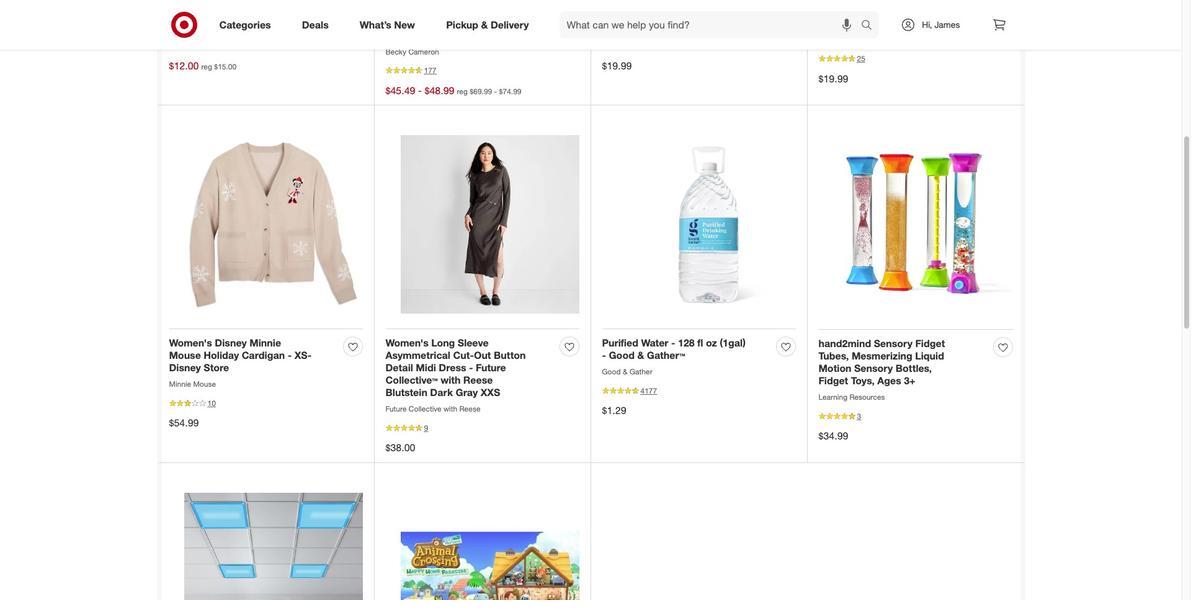 Task type: vqa. For each thing, say whether or not it's contained in the screenshot.


Task type: locate. For each thing, give the bounding box(es) containing it.
truff
[[602, 0, 623, 4], [602, 22, 617, 31]]

cotton
[[475, 4, 507, 16]]

0 vertical spatial mouse
[[169, 350, 201, 362]]

1 vertical spatial cloud
[[819, 35, 839, 44]]

0 horizontal spatial reg
[[201, 62, 212, 71]]

women's inside women's long sleeve asymmetrical cut-out button detail midi dress - future collective™ with reese blutstein dark gray xxs
[[386, 337, 429, 350]]

- up smith & hawken on the top left of page
[[169, 4, 173, 16]]

& up hawken
[[206, 4, 213, 16]]

$19.99 down 32 link
[[602, 59, 632, 72]]

smith up smith & hawken link
[[176, 4, 203, 16]]

& for good & gather
[[623, 368, 628, 377]]

women's up the store
[[169, 337, 212, 350]]

reese down gray on the left of the page
[[460, 405, 481, 414]]

- down fruit
[[819, 17, 823, 30]]

becky inside cooling luxury gel fiber pillows with 100% cotton cover (set of 2) - becky cameron, king
[[468, 16, 497, 29]]

future down blutstein
[[386, 405, 407, 414]]

mouse
[[169, 350, 201, 362], [193, 380, 216, 389]]

good & gather
[[602, 368, 653, 377]]

0 horizontal spatial minnie
[[169, 380, 191, 389]]

fidget up "bottles," at the right bottom of page
[[916, 338, 945, 350]]

reg inside $45.49 - $48.99 reg $69.99 - $74.99
[[457, 87, 468, 96]]

$19.99 down '25' "link"
[[819, 72, 849, 85]]

cloud up the cloud island link
[[826, 17, 854, 30]]

& up gather
[[638, 350, 644, 362]]

water
[[641, 337, 669, 350]]

1 vertical spatial with
[[441, 374, 461, 387]]

long
[[432, 337, 455, 350]]

truff inside truff hot sauce gift sets - 4.5oz/3pk
[[602, 0, 623, 4]]

0 horizontal spatial women's
[[169, 337, 212, 350]]

becky down the cameron,
[[386, 47, 407, 56]]

women's up the detail
[[386, 337, 429, 350]]

minnie mouse
[[169, 380, 216, 389]]

smith
[[176, 4, 203, 16], [169, 22, 188, 31]]

luxury
[[425, 0, 457, 4]]

- left xs-
[[288, 350, 292, 362]]

1 vertical spatial smith
[[169, 22, 188, 31]]

9
[[424, 424, 428, 433]]

1 horizontal spatial disney
[[215, 337, 247, 350]]

4.5oz/3pk
[[602, 4, 648, 16]]

pickup & delivery link
[[436, 11, 545, 38]]

search button
[[856, 11, 886, 41]]

cloud left island
[[819, 35, 839, 44]]

truff left the hot
[[602, 0, 623, 4]]

$45.49
[[386, 84, 415, 97]]

0 horizontal spatial fidget
[[819, 375, 849, 388]]

good up 4177 link
[[602, 368, 621, 377]]

4177 link
[[602, 386, 657, 397]]

hi, james
[[922, 19, 960, 30]]

fruit and vegetable interactive plush cube with rabbit rattle - cloud island™
[[819, 0, 963, 30]]

0 vertical spatial fidget
[[916, 338, 945, 350]]

hand2mind sensory fidget tubes, mesmerizing liquid motion sensory bottles, fidget toys, ages 3+ link
[[819, 338, 945, 388]]

deals
[[302, 18, 329, 31]]

good inside purified water - 128 fl oz (1gal) - good & gather™
[[609, 350, 635, 362]]

reg left $69.99
[[457, 87, 468, 96]]

cameron
[[409, 47, 439, 56]]

2 women's from the left
[[386, 337, 429, 350]]

1 horizontal spatial women's
[[386, 337, 429, 350]]

padded garden kneeler black - smith & hawken™
[[169, 0, 311, 16]]

1 vertical spatial becky
[[386, 47, 407, 56]]

1 vertical spatial sensory
[[855, 363, 893, 375]]

0 horizontal spatial future
[[386, 405, 407, 414]]

future up "xxs"
[[476, 362, 506, 374]]

good
[[609, 350, 635, 362], [602, 368, 621, 377]]

padded
[[169, 0, 205, 4]]

smith up '21' link at the left top of page
[[169, 22, 188, 31]]

1 vertical spatial truff
[[602, 22, 617, 31]]

$54.99
[[169, 417, 199, 430]]

minnie up 10 link
[[169, 380, 191, 389]]

& down cotton
[[481, 18, 488, 31]]

midi
[[416, 362, 436, 374]]

cloud island link
[[819, 35, 861, 44]]

2 truff from the top
[[602, 22, 617, 31]]

truff down 4.5oz/3pk
[[602, 22, 617, 31]]

mouse inside women's disney minnie mouse holiday cardigan - xs- disney store
[[169, 350, 201, 362]]

- up good & gather
[[602, 350, 606, 362]]

cooling
[[386, 0, 422, 4]]

good up good & gather
[[609, 350, 635, 362]]

future inside women's long sleeve asymmetrical cut-out button detail midi dress - future collective™ with reese blutstein dark gray xxs
[[476, 362, 506, 374]]

learning resources
[[819, 393, 885, 402]]

1 vertical spatial $19.99
[[819, 72, 849, 85]]

king
[[434, 29, 456, 41]]

hi,
[[922, 19, 932, 30]]

future collective with reese
[[386, 405, 481, 414]]

1 vertical spatial fidget
[[819, 375, 849, 388]]

cardigan
[[242, 350, 285, 362]]

becky
[[468, 16, 497, 29], [386, 47, 407, 56]]

fiber
[[479, 0, 503, 4]]

$12.00 reg $15.00
[[169, 59, 237, 72]]

sets
[[698, 0, 719, 4]]

- right $69.99
[[494, 87, 497, 96]]

3
[[857, 412, 862, 422]]

women's inside women's disney minnie mouse holiday cardigan - xs- disney store
[[169, 337, 212, 350]]

women's
[[169, 337, 212, 350], [386, 337, 429, 350]]

women's long sleeve asymmetrical cut-out button detail midi dress - future collective™ with reese blutstein dark gray image
[[401, 136, 579, 314]]

0 vertical spatial reg
[[201, 62, 212, 71]]

cloud inside fruit and vegetable interactive plush cube with rabbit rattle - cloud island™
[[826, 17, 854, 30]]

women's for asymmetrical
[[386, 337, 429, 350]]

reg left $15.00
[[201, 62, 212, 71]]

good & gather link
[[602, 368, 653, 377]]

rattle
[[932, 5, 961, 17]]

collective™
[[386, 374, 438, 387]]

smith inside padded garden kneeler black - smith & hawken™
[[176, 4, 203, 16]]

1 horizontal spatial reg
[[457, 87, 468, 96]]

0 vertical spatial good
[[609, 350, 635, 362]]

- right sets
[[721, 0, 725, 4]]

1 horizontal spatial future
[[476, 362, 506, 374]]

0 vertical spatial reese
[[463, 374, 493, 387]]

177 link
[[386, 65, 437, 76]]

with inside women's long sleeve asymmetrical cut-out button detail midi dress - future collective™ with reese blutstein dark gray xxs
[[441, 374, 461, 387]]

1 vertical spatial reg
[[457, 87, 468, 96]]

disney up minnie mouse
[[169, 362, 201, 374]]

- inside women's long sleeve asymmetrical cut-out button detail midi dress - future collective™ with reese blutstein dark gray xxs
[[469, 362, 473, 374]]

blutstein
[[386, 387, 428, 399]]

cut-
[[453, 350, 474, 362]]

0 vertical spatial $19.99
[[602, 59, 632, 72]]

minnie left xs-
[[250, 337, 281, 350]]

1 horizontal spatial minnie
[[250, 337, 281, 350]]

4177
[[641, 387, 657, 396]]

0 vertical spatial disney
[[215, 337, 247, 350]]

$19.99
[[602, 59, 632, 72], [819, 72, 849, 85]]

reese inside women's long sleeve asymmetrical cut-out button detail midi dress - future collective™ with reese blutstein dark gray xxs
[[463, 374, 493, 387]]

with
[[876, 5, 896, 17], [441, 374, 461, 387], [444, 405, 458, 414]]

future
[[476, 362, 506, 374], [386, 405, 407, 414]]

0 horizontal spatial disney
[[169, 362, 201, 374]]

& left gather
[[623, 368, 628, 377]]

reese down "out"
[[463, 374, 493, 387]]

1 women's from the left
[[169, 337, 212, 350]]

xxs
[[481, 387, 500, 399]]

disney up the store
[[215, 337, 247, 350]]

mouse up minnie mouse
[[169, 350, 201, 362]]

plush
[[819, 5, 845, 17]]

store
[[204, 362, 229, 374]]

categories link
[[209, 11, 287, 38]]

1 horizontal spatial $19.99
[[819, 72, 849, 85]]

- inside truff hot sauce gift sets - 4.5oz/3pk
[[721, 0, 725, 4]]

gray
[[456, 387, 478, 399]]

$15.00
[[214, 62, 237, 71]]

1 truff from the top
[[602, 0, 623, 4]]

$19.99 for fruit and vegetable interactive plush cube with rabbit rattle - cloud island™
[[819, 72, 849, 85]]

& inside purified water - 128 fl oz (1gal) - good & gather™
[[638, 350, 644, 362]]

1 vertical spatial future
[[386, 405, 407, 414]]

21
[[208, 41, 216, 51]]

bottles,
[[896, 363, 932, 375]]

1 vertical spatial mouse
[[193, 380, 216, 389]]

cover
[[386, 16, 413, 29]]

- left "out"
[[469, 362, 473, 374]]

1 horizontal spatial becky
[[468, 16, 497, 29]]

0 vertical spatial smith
[[176, 4, 203, 16]]

learning
[[819, 393, 848, 402]]

reese
[[463, 374, 493, 387], [460, 405, 481, 414]]

disney
[[215, 337, 247, 350], [169, 362, 201, 374]]

0 vertical spatial becky
[[468, 16, 497, 29]]

women's disney minnie mouse holiday cardigan - disney store image
[[184, 136, 363, 314]]

- right 2)
[[461, 16, 465, 29]]

0 vertical spatial truff
[[602, 0, 623, 4]]

categories
[[219, 18, 271, 31]]

0 vertical spatial with
[[876, 5, 896, 17]]

mouse down the store
[[193, 380, 216, 389]]

hot
[[626, 0, 643, 4]]

32 link
[[602, 41, 649, 51]]

$12.00
[[169, 59, 199, 72]]

interactive
[[913, 0, 963, 5]]

reg
[[201, 62, 212, 71], [457, 87, 468, 96]]

0 vertical spatial cloud
[[826, 17, 854, 30]]

gift
[[678, 0, 695, 4]]

0 vertical spatial minnie
[[250, 337, 281, 350]]

fidget up 'learning'
[[819, 375, 849, 388]]

pillows
[[386, 4, 419, 16]]

1 vertical spatial disney
[[169, 362, 201, 374]]

learning resources link
[[819, 393, 885, 402]]

- right $45.49
[[418, 84, 422, 97]]

0 vertical spatial future
[[476, 362, 506, 374]]

& left hawken
[[190, 22, 195, 31]]

0 horizontal spatial $19.99
[[602, 59, 632, 72]]

cube
[[848, 5, 873, 17]]

becky down the fiber
[[468, 16, 497, 29]]



Task type: describe. For each thing, give the bounding box(es) containing it.
$19.99 for truff hot sauce gift sets - 4.5oz/3pk
[[602, 59, 632, 72]]

- left the 128
[[671, 337, 676, 350]]

- inside women's disney minnie mouse holiday cardigan - xs- disney store
[[288, 350, 292, 362]]

gather
[[630, 368, 653, 377]]

educational insights mini light filters tranquil blue 2' x 2' 4-pack, for classrooms & offices image
[[184, 494, 363, 601]]

james
[[935, 19, 960, 30]]

$45.49 - $48.99 reg $69.99 - $74.99
[[386, 84, 522, 97]]

truff hot sauce gift sets - 4.5oz/3pk link
[[602, 0, 725, 16]]

(set
[[416, 16, 435, 29]]

- inside padded garden kneeler black - smith & hawken™
[[169, 4, 173, 16]]

& for pickup & delivery
[[481, 18, 488, 31]]

purified water - 128 fl oz (1gal) - good & gather™ image
[[617, 136, 796, 314]]

$74.99
[[499, 87, 522, 96]]

& for smith & hawken
[[190, 22, 195, 31]]

women's long sleeve asymmetrical cut-out button detail midi dress - future collective™ with reese blutstein dark gray xxs
[[386, 337, 526, 399]]

$48.99
[[425, 84, 455, 97]]

women's disney minnie mouse holiday cardigan - xs- disney store
[[169, 337, 312, 374]]

0 horizontal spatial becky
[[386, 47, 407, 56]]

hawken™
[[216, 4, 259, 16]]

truff link
[[602, 22, 617, 31]]

1 horizontal spatial fidget
[[916, 338, 945, 350]]

rabbit
[[898, 5, 930, 17]]

purified water - 128 fl oz (1gal) - good & gather™ link
[[602, 337, 746, 362]]

becky cameron
[[386, 47, 439, 56]]

fl
[[698, 337, 703, 350]]

padded garden kneeler black - smith & hawken™ link
[[169, 0, 311, 16]]

deals link
[[292, 11, 344, 38]]

cloud island
[[819, 35, 861, 44]]

minnie mouse link
[[169, 380, 216, 389]]

island™
[[856, 17, 891, 30]]

collective
[[409, 405, 442, 414]]

women's disney minnie mouse holiday cardigan - xs- disney store link
[[169, 337, 312, 374]]

cameron,
[[386, 29, 432, 41]]

fruit and vegetable interactive plush cube with rabbit rattle - cloud island™ link
[[819, 0, 963, 30]]

becky cameron link
[[386, 47, 439, 56]]

gel
[[460, 0, 476, 4]]

what's new link
[[349, 11, 431, 38]]

cooling luxury gel fiber pillows with 100% cotton cover (set of 2) - becky cameron, king
[[386, 0, 507, 41]]

3+
[[904, 375, 916, 388]]

oz
[[706, 337, 717, 350]]

animal crossing: new horizons happy home paradise game add-on - nintendo switch (digital) image
[[401, 494, 579, 601]]

toys,
[[851, 375, 875, 388]]

$69.99
[[470, 87, 492, 96]]

& inside padded garden kneeler black - smith & hawken™
[[206, 4, 213, 16]]

9 link
[[386, 423, 428, 434]]

tubes,
[[819, 350, 849, 363]]

2 vertical spatial with
[[444, 405, 458, 414]]

1 vertical spatial good
[[602, 368, 621, 377]]

out
[[474, 350, 491, 362]]

25
[[857, 54, 866, 64]]

reg inside the $12.00 reg $15.00
[[201, 62, 212, 71]]

truff hot sauce gift sets - 4.5oz/3pk
[[602, 0, 725, 16]]

with inside fruit and vegetable interactive plush cube with rabbit rattle - cloud island™
[[876, 5, 896, 17]]

search
[[856, 20, 886, 32]]

hawken
[[197, 22, 224, 31]]

dress
[[439, 362, 466, 374]]

truff for truff hot sauce gift sets - 4.5oz/3pk
[[602, 0, 623, 4]]

delivery
[[491, 18, 529, 31]]

black
[[284, 0, 311, 4]]

10
[[208, 399, 216, 409]]

What can we help you find? suggestions appear below search field
[[559, 11, 865, 38]]

pickup & delivery
[[446, 18, 529, 31]]

what's
[[360, 18, 392, 31]]

motion
[[819, 363, 852, 375]]

dark
[[430, 387, 453, 399]]

- inside cooling luxury gel fiber pillows with 100% cotton cover (set of 2) - becky cameron, king
[[461, 16, 465, 29]]

$1.29
[[602, 405, 627, 417]]

hand2mind
[[819, 338, 871, 350]]

women's for mouse
[[169, 337, 212, 350]]

3 link
[[819, 412, 862, 423]]

$38.00
[[386, 442, 415, 455]]

$34.99
[[819, 430, 849, 443]]

hand2mind sensory fidget tubes, mesmerizing liquid motion sensory bottles, fidget toys, ages 3+ image
[[834, 136, 1013, 315]]

sauce
[[646, 0, 675, 4]]

100%
[[446, 4, 472, 16]]

and
[[843, 0, 861, 5]]

minnie inside women's disney minnie mouse holiday cardigan - xs- disney store
[[250, 337, 281, 350]]

10 link
[[169, 399, 216, 409]]

new
[[394, 18, 415, 31]]

21 link
[[169, 41, 216, 51]]

smith & hawken link
[[169, 22, 224, 31]]

sleeve
[[458, 337, 489, 350]]

mesmerizing
[[852, 350, 913, 363]]

1 vertical spatial reese
[[460, 405, 481, 414]]

cooling luxury gel fiber pillows with 100% cotton cover (set of 2) - becky cameron, king link
[[386, 0, 507, 41]]

0 vertical spatial sensory
[[874, 338, 913, 350]]

purified
[[602, 337, 639, 350]]

future collective with reese link
[[386, 405, 481, 414]]

1 vertical spatial minnie
[[169, 380, 191, 389]]

32
[[641, 41, 649, 51]]

purified water - 128 fl oz (1gal) - good & gather™
[[602, 337, 746, 362]]

- inside fruit and vegetable interactive plush cube with rabbit rattle - cloud island™
[[819, 17, 823, 30]]

women's long sleeve asymmetrical cut-out button detail midi dress - future collective™ with reese blutstein dark gray xxs link
[[386, 337, 526, 399]]

resources
[[850, 393, 885, 402]]

- inside $45.49 - $48.99 reg $69.99 - $74.99
[[494, 87, 497, 96]]

truff for 'truff' link
[[602, 22, 617, 31]]



